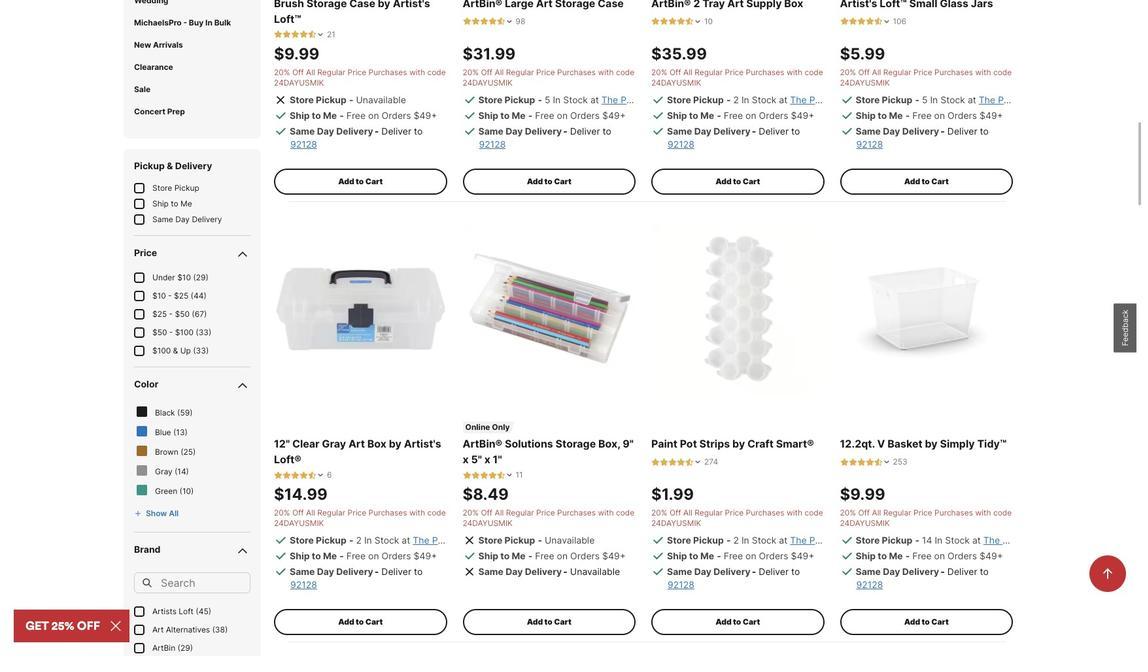 Task type: locate. For each thing, give the bounding box(es) containing it.
92128 for 98
[[479, 139, 506, 150]]

1 horizontal spatial 10
[[705, 16, 713, 26]]

)
[[206, 273, 209, 282], [204, 291, 207, 301], [204, 309, 207, 319], [209, 328, 212, 337], [206, 346, 209, 356], [190, 408, 193, 418], [185, 428, 188, 437], [193, 447, 196, 457], [186, 467, 189, 477], [191, 487, 194, 496]]

free for 21
[[347, 110, 366, 121]]

$49+
[[414, 110, 437, 121], [603, 110, 626, 121], [791, 110, 815, 121], [980, 110, 1003, 121], [414, 551, 437, 562], [603, 551, 626, 562], [791, 551, 815, 562], [980, 551, 1003, 562]]

20% inside the $1.99 20% off all regular price purchases with code 24dayusmik
[[652, 508, 668, 518]]

$10
[[177, 273, 191, 282], [152, 291, 166, 301]]

10
[[705, 16, 713, 26], [182, 487, 191, 496]]

) right green in the bottom of the page
[[191, 487, 194, 496]]

1 horizontal spatial store pickup - 5 in stock at the plaza at imperial valley
[[856, 94, 1098, 105]]

12.2qt. v basket by simply tidy™ link
[[840, 436, 1013, 452]]

33 down 67
[[199, 328, 209, 337]]

show all button
[[134, 509, 179, 519]]

price inside $5.99 20% off all regular price purchases with code 24dayusmik
[[914, 67, 933, 77]]

valley for $9.99
[[1077, 535, 1102, 546]]

in for $5.99
[[931, 94, 938, 105]]

purchases
[[369, 67, 407, 77], [557, 67, 596, 77], [746, 67, 785, 77], [935, 67, 973, 77], [369, 508, 407, 518], [557, 508, 596, 518], [746, 508, 785, 518], [935, 508, 973, 518]]

0 horizontal spatial store pickup - 5 in stock at the plaza at imperial valley
[[479, 94, 720, 105]]

1 vertical spatial storage
[[556, 438, 596, 451]]

$25 left 44
[[174, 291, 189, 301]]

24dayusmik inside $35.99 20% off all regular price purchases with code 24dayusmik
[[652, 78, 702, 87]]

$9.99 down the 21 dialog
[[274, 44, 319, 63]]

off for 274
[[670, 508, 681, 518]]

$50 left 67
[[175, 309, 190, 319]]

price inside $35.99 20% off all regular price purchases with code 24dayusmik
[[725, 67, 744, 77]]

20% for 106
[[840, 67, 856, 77]]

0 vertical spatial 33
[[199, 328, 209, 337]]

25
[[184, 447, 193, 457]]

plaza for $1.99
[[810, 535, 833, 546]]

brand
[[134, 544, 161, 555]]

1 vertical spatial &
[[173, 346, 178, 356]]

1 horizontal spatial $10
[[177, 273, 191, 282]]

by for paint pot strips by craft smart®
[[733, 438, 745, 451]]

all down $5.99
[[872, 67, 881, 77]]

106 button
[[840, 16, 907, 27]]

0 horizontal spatial $100
[[152, 346, 171, 356]]

cart
[[366, 176, 383, 186], [554, 176, 572, 186], [743, 176, 760, 186], [932, 176, 949, 186], [366, 618, 383, 628], [554, 618, 572, 628], [743, 618, 760, 628], [932, 618, 949, 628]]

20% down 253 dialog
[[840, 508, 856, 518]]

20% down $5.99
[[840, 67, 856, 77]]

$25
[[174, 291, 189, 301], [152, 309, 167, 319]]

purchases inside $14.99 20% off all regular price purchases with code 24dayusmik
[[369, 508, 407, 518]]

1 vertical spatial $10
[[152, 291, 166, 301]]

0 vertical spatial $100
[[175, 328, 194, 337]]

code for 274
[[805, 508, 823, 518]]

20% down the $31.99
[[463, 67, 479, 77]]

11 dialog
[[463, 471, 523, 481]]

98 button
[[463, 16, 526, 27]]

24dayusmik inside $31.99 20% off all regular price purchases with code 24dayusmik
[[463, 78, 513, 87]]

art inside 12" clear gray art box by artist's loft®
[[349, 438, 365, 451]]

0 horizontal spatial gray
[[155, 467, 172, 477]]

to
[[312, 110, 321, 121], [501, 110, 510, 121], [689, 110, 699, 121], [878, 110, 887, 121], [414, 125, 423, 137], [603, 125, 612, 137], [792, 125, 800, 137], [980, 125, 989, 137], [356, 176, 364, 186], [545, 176, 553, 186], [733, 176, 741, 186], [922, 176, 930, 186], [171, 199, 178, 209], [312, 551, 321, 562], [501, 551, 510, 562], [689, 551, 699, 562], [878, 551, 887, 562], [414, 567, 423, 578], [792, 567, 800, 578], [980, 567, 989, 578], [356, 618, 364, 628], [545, 618, 553, 628], [733, 618, 741, 628], [922, 618, 930, 628]]

storage
[[307, 0, 347, 10], [556, 438, 596, 451]]

0 horizontal spatial $10
[[152, 291, 166, 301]]

$100 left up
[[152, 346, 171, 356]]

29
[[196, 273, 206, 282]]

20% down the 21 dialog
[[274, 67, 290, 77]]

same day delivery - deliver to 92128 for 106
[[856, 125, 989, 150]]

1 5 from the left
[[545, 94, 551, 105]]

clearance link
[[134, 62, 173, 72]]

ship for 98
[[479, 110, 499, 121]]

ship for 253
[[856, 551, 876, 562]]

price for 21
[[348, 67, 366, 77]]

same day delivery - deliver to 92128 for 98
[[479, 125, 612, 150]]

0 vertical spatial $25
[[174, 291, 189, 301]]

by right box
[[389, 438, 402, 451]]

code inside $14.99 20% off all regular price purchases with code 24dayusmik
[[427, 508, 446, 518]]

clearance button
[[124, 56, 261, 78]]

pickup for 10
[[694, 94, 724, 105]]

regular down the $31.99
[[506, 67, 534, 77]]

with inside $31.99 20% off all regular price purchases with code 24dayusmik
[[598, 67, 614, 77]]

$8.49 20% off all regular price purchases with code 24dayusmik
[[463, 486, 635, 529]]

274 dialog
[[652, 457, 718, 468]]

ship to me - free on orders $49+ for 106
[[856, 110, 1003, 121]]

with for 21
[[409, 67, 425, 77]]

regular down the 253
[[884, 508, 912, 518]]

1 vertical spatial gray
[[155, 467, 172, 477]]

$25 down $10 - $25 ( 44 )
[[152, 309, 167, 319]]

24dayusmik inside $5.99 20% off all regular price purchases with code 24dayusmik
[[840, 78, 890, 87]]

in for $1.99
[[742, 535, 750, 546]]

store pickup - 5 in stock at the plaza at imperial valley down $31.99 20% off all regular price purchases with code 24dayusmik
[[479, 94, 720, 105]]

off for 10
[[670, 67, 681, 77]]

14
[[178, 467, 186, 477], [922, 535, 933, 546]]

0 vertical spatial &
[[167, 160, 173, 171]]

all inside $5.99 20% off all regular price purchases with code 24dayusmik
[[872, 67, 881, 77]]

brown ( 25 )
[[155, 447, 196, 457]]

33 right up
[[196, 346, 206, 356]]

off inside the $1.99 20% off all regular price purchases with code 24dayusmik
[[670, 508, 681, 518]]

1 vertical spatial 14
[[922, 535, 933, 546]]

with for 10
[[787, 67, 803, 77]]

all for 21
[[306, 67, 315, 77]]

1 vertical spatial art
[[152, 625, 164, 635]]

0 horizontal spatial 10
[[182, 487, 191, 496]]

regular down 21
[[317, 67, 346, 77]]

ship to me - free on orders $49+ for 10
[[667, 110, 815, 121]]

off down 253 dialog
[[859, 508, 870, 518]]

Search search field
[[134, 573, 251, 594]]

store pickup - 5 in stock at the plaza at imperial valley
[[479, 94, 720, 105], [856, 94, 1098, 105]]

off down the $31.99
[[481, 67, 493, 77]]

storage left "box,"
[[556, 438, 596, 451]]

1 store pickup - 5 in stock at the plaza at imperial valley from the left
[[479, 94, 720, 105]]

$10 left 29
[[177, 273, 191, 282]]

20% inside $31.99 20% off all regular price purchases with code 24dayusmik
[[463, 67, 479, 77]]

under $10 ( 29 )
[[152, 273, 209, 282]]

bulk
[[214, 17, 231, 27]]

the for $5.99
[[979, 94, 996, 105]]

by inside brush storage case by artist's loft™
[[378, 0, 391, 10]]

off inside $31.99 20% off all regular price purchases with code 24dayusmik
[[481, 67, 493, 77]]

$10 down the under
[[152, 291, 166, 301]]

with inside $5.99 20% off all regular price purchases with code 24dayusmik
[[976, 67, 991, 77]]

$9.99 for 12.2qt. v basket by simply tidy™
[[840, 486, 886, 505]]

all
[[306, 67, 315, 77], [495, 67, 504, 77], [684, 67, 693, 77], [872, 67, 881, 77], [306, 508, 315, 518], [495, 508, 504, 518], [684, 508, 693, 518], [872, 508, 881, 518], [169, 509, 179, 519]]

store
[[290, 94, 314, 105], [479, 94, 503, 105], [667, 94, 691, 105], [856, 94, 880, 105], [152, 183, 172, 193], [290, 535, 314, 546], [479, 535, 503, 546], [667, 535, 691, 546], [856, 535, 880, 546]]

2 down $35.99 20% off all regular price purchases with code 24dayusmik
[[734, 94, 739, 105]]

24dayusmik for 106
[[840, 78, 890, 87]]

ship for 106
[[856, 110, 876, 121]]

plaza for $14.99
[[432, 535, 455, 546]]

price inside the $1.99 20% off all regular price purchases with code 24dayusmik
[[725, 508, 744, 518]]

1 vertical spatial 33
[[196, 346, 206, 356]]

valley for $31.99
[[695, 94, 720, 105]]

all down 253 dialog
[[872, 508, 881, 518]]

) up "$50 - $100 ( 33 )"
[[204, 309, 207, 319]]

2 store pickup - 5 in stock at the plaza at imperial valley from the left
[[856, 94, 1098, 105]]

regular down 11
[[506, 508, 534, 518]]

6
[[327, 471, 332, 480]]

1 vertical spatial $9.99
[[840, 486, 886, 505]]

24dayusmik down the $14.99
[[274, 519, 324, 529]]

all inside $31.99 20% off all regular price purchases with code 24dayusmik
[[495, 67, 504, 77]]

0 horizontal spatial $9.99 20% off all regular price purchases with code 24dayusmik
[[274, 44, 446, 87]]

106 dialog
[[840, 16, 907, 27]]

24dayusmik down the $31.99
[[463, 78, 513, 87]]

all down $8.49
[[495, 508, 504, 518]]

off down $5.99
[[859, 67, 870, 77]]

art
[[349, 438, 365, 451], [152, 625, 164, 635]]

1 horizontal spatial art
[[349, 438, 365, 451]]

0 vertical spatial 14
[[178, 467, 186, 477]]

regular inside $35.99 20% off all regular price purchases with code 24dayusmik
[[695, 67, 723, 77]]

ship to me - free on orders $49+ for 21
[[290, 110, 437, 121]]

0 horizontal spatial $50
[[152, 328, 167, 337]]

24dayusmik down $5.99
[[840, 78, 890, 87]]

store for 274
[[667, 535, 691, 546]]

20% down the $14.99
[[274, 508, 290, 518]]

6 dialog
[[274, 471, 332, 481]]

storage up 21
[[307, 0, 347, 10]]

free for 253
[[913, 551, 932, 562]]

24dayusmik down $1.99
[[652, 519, 702, 529]]

gray ( 14 )
[[155, 467, 189, 477]]

67
[[195, 309, 204, 319]]

$35.99
[[652, 44, 707, 63]]

1 horizontal spatial storage
[[556, 438, 596, 451]]

$8.49
[[463, 486, 509, 505]]

regular down $35.99
[[695, 67, 723, 77]]

$9.99
[[274, 44, 319, 63], [840, 486, 886, 505]]

michaelspro
[[134, 17, 182, 27]]

20% for 274
[[652, 508, 668, 518]]

new arrivals button
[[124, 34, 261, 56]]

10 dialog
[[652, 16, 713, 27]]

imperial for $31.99
[[658, 94, 692, 105]]

store pickup - 2 in stock at the plaza at imperial valley down $14.99 20% off all regular price purchases with code 24dayusmik
[[290, 535, 531, 546]]

x left '1"'
[[485, 454, 491, 467]]

artist's right case
[[393, 0, 430, 10]]

1 vertical spatial 10
[[182, 487, 191, 496]]

regular inside the $1.99 20% off all regular price purchases with code 24dayusmik
[[695, 508, 723, 518]]

59
[[180, 408, 190, 418]]

( down brown ( 25 )
[[175, 467, 178, 477]]

orders for 21
[[382, 110, 411, 121]]

$9.99 20% off all regular price purchases with code 24dayusmik down the 253
[[840, 486, 1012, 529]]

1 horizontal spatial store pickup - unavailable
[[479, 535, 595, 546]]

0 vertical spatial $9.99 20% off all regular price purchases with code 24dayusmik
[[274, 44, 446, 87]]

price for 106
[[914, 67, 933, 77]]

2 5 from the left
[[922, 94, 928, 105]]

day for 10
[[695, 125, 712, 137]]

on for 98
[[557, 110, 568, 121]]

1 vertical spatial unavailable
[[545, 535, 595, 546]]

by left "craft"
[[733, 438, 745, 451]]

all down $35.99
[[684, 67, 693, 77]]

0 vertical spatial $9.99
[[274, 44, 319, 63]]

store pickup - 5 in stock at the plaza at imperial valley down $5.99 20% off all regular price purchases with code 24dayusmik
[[856, 94, 1098, 105]]

purchases inside $8.49 20% off all regular price purchases with code 24dayusmik
[[557, 508, 596, 518]]

0 horizontal spatial $9.99
[[274, 44, 319, 63]]

92128 for 274
[[668, 580, 695, 591]]

same for 10
[[667, 125, 692, 137]]

store pickup - 2 in stock at the plaza at imperial valley for $1.99
[[667, 535, 909, 546]]

code inside $8.49 20% off all regular price purchases with code 24dayusmik
[[616, 508, 635, 518]]

1 vertical spatial artist's
[[404, 438, 441, 451]]

same
[[290, 125, 315, 137], [479, 125, 504, 137], [667, 125, 692, 137], [856, 125, 881, 137], [152, 214, 173, 224], [290, 567, 315, 578], [479, 567, 504, 578], [667, 567, 692, 578], [856, 567, 881, 578]]

& left up
[[173, 346, 178, 356]]

regular inside $14.99 20% off all regular price purchases with code 24dayusmik
[[317, 508, 346, 518]]

off down $1.99
[[670, 508, 681, 518]]

tabler image
[[471, 17, 480, 26], [488, 17, 497, 26], [497, 17, 505, 26], [660, 17, 669, 26], [686, 17, 694, 26], [840, 17, 849, 26], [849, 17, 857, 26], [291, 30, 300, 39], [300, 30, 308, 39], [291, 471, 300, 480], [308, 471, 317, 480], [463, 471, 471, 480], [471, 471, 480, 480], [480, 471, 488, 480]]

0 vertical spatial artist's
[[393, 0, 430, 10]]

20% inside $8.49 20% off all regular price purchases with code 24dayusmik
[[463, 508, 479, 518]]

paint pot strips by craft smart&#xae; image
[[652, 223, 825, 396]]

code inside $5.99 20% off all regular price purchases with code 24dayusmik
[[994, 67, 1012, 77]]

all inside $35.99 20% off all regular price purchases with code 24dayusmik
[[684, 67, 693, 77]]

artbin&#xae; solutions storage box, 9&#x22; x 5&#x22; x 1&#x22; image
[[463, 223, 636, 396]]

artist's right box
[[404, 438, 441, 451]]

store pickup - 2 in stock at the plaza at imperial valley down the $1.99 20% off all regular price purchases with code 24dayusmik
[[667, 535, 909, 546]]

store for 10
[[667, 94, 691, 105]]

0 vertical spatial $10
[[177, 273, 191, 282]]

1 vertical spatial $25
[[152, 309, 167, 319]]

tabler image
[[463, 17, 471, 26], [480, 17, 488, 26], [652, 17, 660, 26], [669, 17, 677, 26], [677, 17, 686, 26], [857, 17, 866, 26], [866, 17, 874, 26], [874, 17, 883, 26], [274, 30, 283, 39], [283, 30, 291, 39], [308, 30, 317, 39], [652, 458, 660, 467], [660, 458, 669, 467], [669, 458, 677, 467], [677, 458, 686, 467], [686, 458, 694, 467], [840, 458, 849, 467], [849, 458, 857, 467], [857, 458, 866, 467], [866, 458, 874, 467], [874, 458, 883, 467], [274, 471, 283, 480], [283, 471, 291, 480], [300, 471, 308, 480], [488, 471, 497, 480], [497, 471, 505, 480], [134, 510, 142, 518]]

20% inside $5.99 20% off all regular price purchases with code 24dayusmik
[[840, 67, 856, 77]]

- inside "dropdown button"
[[183, 17, 187, 27]]

all down $1.99
[[684, 508, 693, 518]]

0 vertical spatial unavailable
[[356, 94, 406, 105]]

24dayusmik down the 21 dialog
[[274, 78, 324, 87]]

me for 274
[[701, 551, 715, 562]]

at
[[591, 94, 599, 105], [647, 94, 655, 105], [779, 94, 788, 105], [836, 94, 844, 105], [968, 94, 977, 105], [1024, 94, 1033, 105], [402, 535, 410, 546], [458, 535, 467, 546], [779, 535, 788, 546], [836, 535, 844, 546], [973, 535, 981, 546], [1029, 535, 1037, 546]]

all inside $14.99 20% off all regular price purchases with code 24dayusmik
[[306, 508, 315, 518]]

michaelspro - buy in bulk link
[[134, 17, 231, 27]]

1 horizontal spatial gray
[[322, 438, 346, 451]]

20% inside $35.99 20% off all regular price purchases with code 24dayusmik
[[652, 67, 668, 77]]

purchases for 253
[[935, 508, 973, 518]]

gray right "clear"
[[322, 438, 346, 451]]

orders for 274
[[759, 551, 789, 562]]

store for 106
[[856, 94, 880, 105]]

imperial
[[658, 94, 692, 105], [847, 94, 881, 105], [1035, 94, 1070, 105], [469, 535, 503, 546], [847, 535, 881, 546], [1040, 535, 1074, 546]]

color
[[134, 379, 158, 390]]

pickup for 253
[[882, 535, 913, 546]]

store for 6
[[290, 535, 314, 546]]

price for 6
[[348, 508, 366, 518]]

unavailable for $8.49
[[545, 535, 595, 546]]

with inside $14.99 20% off all regular price purchases with code 24dayusmik
[[409, 508, 425, 518]]

stock for $1.99
[[752, 535, 777, 546]]

( down 44
[[192, 309, 195, 319]]

code inside $35.99 20% off all regular price purchases with code 24dayusmik
[[805, 67, 823, 77]]

1 horizontal spatial $9.99 20% off all regular price purchases with code 24dayusmik
[[840, 486, 1012, 529]]

20% down $35.99
[[652, 67, 668, 77]]

clearance
[[134, 62, 173, 72]]

regular down 274
[[695, 508, 723, 518]]

$9.99 down 253 dialog
[[840, 486, 886, 505]]

( up 44
[[193, 273, 196, 282]]

1 vertical spatial store pickup - unavailable
[[479, 535, 595, 546]]

ship to me - free on orders $49+
[[290, 110, 437, 121], [479, 110, 626, 121], [667, 110, 815, 121], [856, 110, 1003, 121], [290, 551, 437, 562], [479, 551, 626, 562], [667, 551, 815, 562], [856, 551, 1003, 562]]

10 up $35.99
[[705, 16, 713, 26]]

24dayusmik down $35.99
[[652, 78, 702, 87]]

day for 6
[[317, 567, 334, 578]]

craft
[[748, 438, 774, 451]]

20% inside $14.99 20% off all regular price purchases with code 24dayusmik
[[274, 508, 290, 518]]

store for 98
[[479, 94, 503, 105]]

code inside $31.99 20% off all regular price purchases with code 24dayusmik
[[616, 67, 635, 77]]

purchases inside $5.99 20% off all regular price purchases with code 24dayusmik
[[935, 67, 973, 77]]

0 vertical spatial storage
[[307, 0, 347, 10]]

1 x from the left
[[463, 454, 469, 467]]

with inside the $1.99 20% off all regular price purchases with code 24dayusmik
[[787, 508, 803, 518]]

off down the 21 dialog
[[292, 67, 304, 77]]

on for 6
[[368, 551, 379, 562]]

free for 98
[[535, 110, 555, 121]]

same for 6
[[290, 567, 315, 578]]

92128 for 10
[[668, 139, 695, 150]]

12.2qt. v basket by simply tidy™
[[840, 438, 1007, 451]]

5 down $5.99 20% off all regular price purchases with code 24dayusmik
[[922, 94, 928, 105]]

0 horizontal spatial storage
[[307, 0, 347, 10]]

24dayusmik down $8.49
[[463, 519, 513, 529]]

0 horizontal spatial 5
[[545, 94, 551, 105]]

day for 21
[[317, 125, 334, 137]]

1 horizontal spatial $9.99
[[840, 486, 886, 505]]

all for 274
[[684, 508, 693, 518]]

0 vertical spatial $50
[[175, 309, 190, 319]]

1 horizontal spatial 5
[[922, 94, 928, 105]]

the
[[602, 94, 618, 105], [790, 94, 807, 105], [979, 94, 996, 105], [413, 535, 430, 546], [790, 535, 807, 546], [984, 535, 1000, 546]]

regular inside $31.99 20% off all regular price purchases with code 24dayusmik
[[506, 67, 534, 77]]

20% down $8.49
[[463, 508, 479, 518]]

0 vertical spatial art
[[349, 438, 365, 451]]

106
[[893, 16, 907, 26]]

all inside the $1.99 20% off all regular price purchases with code 24dayusmik
[[684, 508, 693, 518]]

off inside $5.99 20% off all regular price purchases with code 24dayusmik
[[859, 67, 870, 77]]

on
[[368, 110, 379, 121], [557, 110, 568, 121], [746, 110, 757, 121], [935, 110, 945, 121], [368, 551, 379, 562], [557, 551, 568, 562], [746, 551, 757, 562], [935, 551, 945, 562]]

off down $8.49
[[481, 508, 493, 518]]

green
[[155, 487, 177, 496]]

off
[[292, 67, 304, 77], [481, 67, 493, 77], [670, 67, 681, 77], [859, 67, 870, 77], [292, 508, 304, 518], [481, 508, 493, 518], [670, 508, 681, 518], [859, 508, 870, 518]]

) right black
[[190, 408, 193, 418]]

0 vertical spatial store pickup - unavailable
[[290, 94, 406, 105]]

delivery for 106
[[903, 125, 940, 137]]

2 down $14.99 20% off all regular price purchases with code 24dayusmik
[[356, 535, 362, 546]]

same day delivery - deliver to 92128 for 6
[[290, 567, 423, 591]]

code for 98
[[616, 67, 635, 77]]

off for 106
[[859, 67, 870, 77]]

x left the 5"
[[463, 454, 469, 467]]

253 dialog
[[840, 457, 908, 468]]

price inside $8.49 20% off all regular price purchases with code 24dayusmik
[[536, 508, 555, 518]]

0 vertical spatial 10
[[705, 16, 713, 26]]

all down the $14.99
[[306, 508, 315, 518]]

off down $35.99
[[670, 67, 681, 77]]

off inside $14.99 20% off all regular price purchases with code 24dayusmik
[[292, 508, 304, 518]]

unavailable
[[356, 94, 406, 105], [545, 535, 595, 546], [570, 567, 620, 578]]

1 vertical spatial $100
[[152, 346, 171, 356]]

1 horizontal spatial $100
[[175, 328, 194, 337]]

1"
[[493, 454, 502, 467]]

2 down the $1.99 20% off all regular price purchases with code 24dayusmik
[[734, 535, 739, 546]]

24dayusmik inside $14.99 20% off all regular price purchases with code 24dayusmik
[[274, 519, 324, 529]]

gray up green in the bottom of the page
[[155, 467, 172, 477]]

the for $35.99
[[790, 94, 807, 105]]

price inside $14.99 20% off all regular price purchases with code 24dayusmik
[[348, 508, 366, 518]]

artbin®
[[463, 438, 503, 451]]

purchases inside the $1.99 20% off all regular price purchases with code 24dayusmik
[[746, 508, 785, 518]]

store pickup
[[152, 183, 199, 193]]

sale button
[[124, 78, 261, 101]]

20% for 21
[[274, 67, 290, 77]]

$9.99 20% off all regular price purchases with code 24dayusmik down 21
[[274, 44, 446, 87]]

art left box
[[349, 438, 365, 451]]

store pickup - 2 in stock at the plaza at imperial valley down $35.99 20% off all regular price purchases with code 24dayusmik
[[667, 94, 909, 105]]

valley
[[695, 94, 720, 105], [883, 94, 909, 105], [1072, 94, 1098, 105], [506, 535, 531, 546], [883, 535, 909, 546], [1077, 535, 1102, 546]]

store pickup - 5 in stock at the plaza at imperial valley for $31.99
[[479, 94, 720, 105]]

0 vertical spatial gray
[[322, 438, 346, 451]]

pickup
[[316, 94, 347, 105], [505, 94, 535, 105], [694, 94, 724, 105], [882, 94, 913, 105], [134, 160, 165, 171], [174, 183, 199, 193], [316, 535, 347, 546], [505, 535, 535, 546], [694, 535, 724, 546], [882, 535, 913, 546]]

artbin
[[152, 644, 175, 653]]

( right blue
[[173, 428, 176, 437]]

20% down $1.99
[[652, 508, 668, 518]]

1 horizontal spatial x
[[485, 454, 491, 467]]

new
[[134, 40, 151, 50]]

off inside $35.99 20% off all regular price purchases with code 24dayusmik
[[670, 67, 681, 77]]

with inside $8.49 20% off all regular price purchases with code 24dayusmik
[[598, 508, 614, 518]]

purchases inside $31.99 20% off all regular price purchases with code 24dayusmik
[[557, 67, 596, 77]]

0 horizontal spatial $25
[[152, 309, 167, 319]]

regular for 253
[[884, 508, 912, 518]]

concert prep
[[134, 106, 185, 116]]

box
[[367, 438, 387, 451]]

24dayusmik for 253
[[840, 519, 890, 529]]

day
[[317, 125, 334, 137], [506, 125, 523, 137], [695, 125, 712, 137], [883, 125, 900, 137], [175, 214, 190, 224], [317, 567, 334, 578], [506, 567, 523, 578], [695, 567, 712, 578], [883, 567, 900, 578]]

regular inside $5.99 20% off all regular price purchases with code 24dayusmik
[[884, 67, 912, 77]]

off for 21
[[292, 67, 304, 77]]

$100 up up
[[175, 328, 194, 337]]

imperial for $14.99
[[469, 535, 503, 546]]

0 horizontal spatial store pickup - unavailable
[[290, 94, 406, 105]]

5 down $31.99 20% off all regular price purchases with code 24dayusmik
[[545, 94, 551, 105]]

20% for 98
[[463, 67, 479, 77]]

) right brown
[[193, 447, 196, 457]]

24dayusmik inside the $1.99 20% off all regular price purchases with code 24dayusmik
[[652, 519, 702, 529]]

all down the 21 dialog
[[306, 67, 315, 77]]

regular down the $14.99
[[317, 508, 346, 518]]

code for 10
[[805, 67, 823, 77]]

deliver
[[382, 125, 412, 137], [570, 125, 600, 137], [759, 125, 789, 137], [948, 125, 978, 137], [382, 567, 412, 578], [759, 567, 789, 578], [948, 567, 978, 578]]

by left simply
[[925, 438, 938, 451]]

imperial for $35.99
[[847, 94, 881, 105]]

1 vertical spatial $9.99 20% off all regular price purchases with code 24dayusmik
[[840, 486, 1012, 529]]

ship to me - free on orders $49+ for 98
[[479, 110, 626, 121]]

simply
[[940, 438, 975, 451]]

1 horizontal spatial $25
[[174, 291, 189, 301]]

on for 106
[[935, 110, 945, 121]]

all right the show
[[169, 509, 179, 519]]

with inside $35.99 20% off all regular price purchases with code 24dayusmik
[[787, 67, 803, 77]]

by for brush storage case by artist's loft™
[[378, 0, 391, 10]]

purchases inside $35.99 20% off all regular price purchases with code 24dayusmik
[[746, 67, 785, 77]]

store pickup - 2 in stock at the plaza at imperial valley for $35.99
[[667, 94, 909, 105]]

loft™
[[274, 12, 301, 25]]

0 horizontal spatial x
[[463, 454, 469, 467]]

price inside $31.99 20% off all regular price purchases with code 24dayusmik
[[536, 67, 555, 77]]

pickup for 106
[[882, 94, 913, 105]]

$50 down $25 - $50 ( 67 )
[[152, 328, 167, 337]]

show
[[146, 509, 167, 519]]

code inside the $1.99 20% off all regular price purchases with code 24dayusmik
[[805, 508, 823, 518]]

1 horizontal spatial 14
[[922, 535, 933, 546]]

off down the $14.99
[[292, 508, 304, 518]]

by right case
[[378, 0, 391, 10]]

$49+ for 10
[[791, 110, 815, 121]]

the for $9.99
[[984, 535, 1000, 546]]

delivery for 253
[[903, 567, 940, 578]]

& up store pickup
[[167, 160, 173, 171]]

) down the 25
[[186, 467, 189, 477]]

) right up
[[206, 346, 209, 356]]

art up artbin
[[152, 625, 164, 635]]

basket
[[888, 438, 923, 451]]

regular down $5.99
[[884, 67, 912, 77]]

with for 106
[[976, 67, 991, 77]]

show all
[[146, 509, 179, 519]]

10 right green in the bottom of the page
[[182, 487, 191, 496]]

20%
[[274, 67, 290, 77], [463, 67, 479, 77], [652, 67, 668, 77], [840, 67, 856, 77], [274, 508, 290, 518], [463, 508, 479, 518], [652, 508, 668, 518], [840, 508, 856, 518]]

me for 6
[[323, 551, 337, 562]]

pot
[[680, 438, 697, 451]]



Task type: describe. For each thing, give the bounding box(es) containing it.
storage inside artbin® solutions storage box, 9" x 5" x 1"
[[556, 438, 596, 451]]

blue
[[155, 428, 171, 437]]

( right up
[[193, 346, 196, 356]]

ship to me
[[152, 199, 192, 209]]

253 button
[[840, 457, 908, 468]]

(38)
[[212, 625, 228, 635]]

24dayusmik for 21
[[274, 78, 324, 87]]

michaelspro - buy in bulk button
[[124, 12, 261, 34]]

orders for 10
[[759, 110, 789, 121]]

9"
[[623, 438, 634, 451]]

98 dialog
[[463, 16, 526, 27]]

12.2qt.
[[840, 438, 875, 451]]

deliver for 10
[[759, 125, 789, 137]]

all inside button
[[169, 509, 179, 519]]

me for 10
[[701, 110, 715, 121]]

concert prep button
[[124, 101, 261, 123]]

$31.99 20% off all regular price purchases with code 24dayusmik
[[463, 44, 635, 87]]

online only
[[465, 423, 510, 433]]

delivery for 21
[[336, 125, 373, 137]]

(45)
[[196, 607, 211, 617]]

loft
[[179, 607, 194, 617]]

free for 10
[[724, 110, 743, 121]]

regular for 274
[[695, 508, 723, 518]]

) up $100 & up ( 33 )
[[209, 328, 212, 337]]

( down under $10 ( 29 )
[[191, 291, 194, 301]]

day for 106
[[883, 125, 900, 137]]

stock for $35.99
[[752, 94, 777, 105]]

store pickup - 2 in stock at the plaza at imperial valley for $14.99
[[290, 535, 531, 546]]

24dayusmik inside $8.49 20% off all regular price purchases with code 24dayusmik
[[463, 519, 513, 529]]

$9.99 20% off all regular price purchases with code 24dayusmik for basket
[[840, 486, 1012, 529]]

( right brown
[[181, 447, 184, 457]]

store pickup - 14 in stock at the plaza at imperial valley
[[856, 535, 1102, 546]]

same day delivery
[[152, 214, 222, 224]]

purchases for 10
[[746, 67, 785, 77]]

tabler image inside show all button
[[134, 510, 142, 518]]

store for 21
[[290, 94, 314, 105]]

the for $31.99
[[602, 94, 618, 105]]

13
[[176, 428, 185, 437]]

me for 106
[[889, 110, 903, 121]]

artbin® solutions storage box, 9" x 5" x 1"
[[463, 438, 634, 467]]

20% for 253
[[840, 508, 856, 518]]

arrivals
[[153, 40, 183, 50]]

$5.99
[[840, 44, 886, 63]]

$50 - $100 ( 33 )
[[152, 328, 212, 337]]

33 for $50 - $100 ( 33 )
[[199, 328, 209, 337]]

under
[[152, 273, 175, 282]]

10 inside 10 dialog
[[705, 16, 713, 26]]

alternatives
[[166, 625, 210, 635]]

$14.99 20% off all regular price purchases with code 24dayusmik
[[274, 486, 446, 529]]

12" clear gray art box by artist's loft®
[[274, 438, 441, 467]]

online
[[465, 423, 490, 433]]

253
[[893, 457, 908, 467]]

( right black
[[177, 408, 180, 418]]

off inside $8.49 20% off all regular price purchases with code 24dayusmik
[[481, 508, 493, 518]]

green ( 10 )
[[155, 487, 194, 496]]

imperial for $9.99
[[1040, 535, 1074, 546]]

1 vertical spatial $50
[[152, 328, 167, 337]]

loft®
[[274, 454, 302, 467]]

& for pickup
[[167, 160, 173, 171]]

92128 for 21
[[290, 139, 317, 150]]

by for 12.2qt. v basket by simply tidy™
[[925, 438, 938, 451]]

code for 253
[[994, 508, 1012, 518]]

pickup for 274
[[694, 535, 724, 546]]

case
[[349, 0, 376, 10]]

same day delivery - deliver to 92128 for 253
[[856, 567, 989, 591]]

plaza for $5.99
[[998, 94, 1022, 105]]

blue ( 13 )
[[155, 428, 188, 437]]

tidy™
[[978, 438, 1007, 451]]

strips
[[700, 438, 730, 451]]

21
[[327, 29, 336, 39]]

black ( 59 )
[[155, 408, 193, 418]]

unavailable for 20% off all regular price purchases with code 24dayusmik
[[356, 94, 406, 105]]

solutions
[[505, 438, 553, 451]]

2 vertical spatial unavailable
[[570, 567, 620, 578]]

purchases for 98
[[557, 67, 596, 77]]

with for 253
[[976, 508, 991, 518]]

( right green in the bottom of the page
[[180, 487, 182, 496]]

& for $100
[[173, 346, 178, 356]]

same for 106
[[856, 125, 881, 137]]

new arrivals
[[134, 40, 183, 50]]

clear
[[292, 438, 320, 451]]

10 button
[[652, 16, 713, 27]]

brush storage case by artist's loft™
[[274, 0, 430, 25]]

concert
[[134, 106, 165, 116]]

24dayusmik for 98
[[463, 78, 513, 87]]

in for $9.99
[[935, 535, 943, 546]]

black
[[155, 408, 175, 418]]

box,
[[599, 438, 621, 451]]

(29)
[[178, 644, 193, 653]]

$5.99 20% off all regular price purchases with code 24dayusmik
[[840, 44, 1012, 87]]

day for 274
[[695, 567, 712, 578]]

orders for 98
[[571, 110, 600, 121]]

me for 253
[[889, 551, 903, 562]]

274
[[705, 457, 718, 467]]

store pickup - unavailable for $8.49
[[479, 535, 595, 546]]

same day delivery - deliver to 92128 for 274
[[667, 567, 800, 591]]

ship for 21
[[290, 110, 310, 121]]

) down 29
[[204, 291, 207, 301]]

plaza for $31.99
[[621, 94, 644, 105]]

v
[[878, 438, 885, 451]]

$10 - $25 ( 44 )
[[152, 291, 207, 301]]

pickup for 21
[[316, 94, 347, 105]]

$9.99 20% off all regular price purchases with code 24dayusmik for case
[[274, 44, 446, 87]]

storage inside brush storage case by artist's loft™
[[307, 0, 347, 10]]

$49+ for 6
[[414, 551, 437, 562]]

same day delivery - unavailable
[[479, 567, 620, 578]]

12.2qt. v basket by simply tidy&#x2122; image
[[840, 223, 1013, 396]]

same for 274
[[667, 567, 692, 578]]

98
[[516, 16, 526, 26]]

$49+ for 21
[[414, 110, 437, 121]]

concert prep link
[[134, 106, 185, 116]]

$14.99
[[274, 486, 328, 505]]

prep
[[167, 106, 185, 116]]

regular for 21
[[317, 67, 346, 77]]

24dayusmik for 274
[[652, 519, 702, 529]]

regular for 106
[[884, 67, 912, 77]]

$1.99
[[652, 486, 694, 505]]

store pickup - unavailable for 20% off all regular price purchases with code 24dayusmik
[[290, 94, 406, 105]]

orders for 253
[[948, 551, 977, 562]]

artbin (29)
[[152, 644, 193, 653]]

44
[[194, 291, 204, 301]]

all for 253
[[872, 508, 881, 518]]

11 button
[[463, 471, 523, 481]]

all inside $8.49 20% off all regular price purchases with code 24dayusmik
[[495, 508, 504, 518]]

sale link
[[134, 84, 151, 94]]

free for 106
[[913, 110, 932, 121]]

with for 274
[[787, 508, 803, 518]]

day for 253
[[883, 567, 900, 578]]

274 button
[[652, 457, 718, 468]]

regular inside $8.49 20% off all regular price purchases with code 24dayusmik
[[506, 508, 534, 518]]

code for 21
[[427, 67, 446, 77]]

art alternatives (38)
[[152, 625, 228, 635]]

off for 253
[[859, 508, 870, 518]]

$35.99 20% off all regular price purchases with code 24dayusmik
[[652, 44, 823, 87]]

artist's inside brush storage case by artist's loft™
[[393, 0, 430, 10]]

$25 - $50 ( 67 )
[[152, 309, 207, 319]]

) down 59
[[185, 428, 188, 437]]

purchases for 21
[[369, 67, 407, 77]]

0 horizontal spatial art
[[152, 625, 164, 635]]

stock for $9.99
[[945, 535, 970, 546]]

$49+ for 98
[[603, 110, 626, 121]]

12"
[[274, 438, 290, 451]]

artists loft (45)
[[152, 607, 211, 617]]

6 button
[[274, 471, 332, 481]]

5 for $31.99
[[545, 94, 551, 105]]

the for $1.99
[[790, 535, 807, 546]]

purchases for 106
[[935, 67, 973, 77]]

brush
[[274, 0, 304, 10]]

92128 for 6
[[290, 580, 317, 591]]

on for 253
[[935, 551, 945, 562]]

pickup for 98
[[505, 94, 535, 105]]

orders for 6
[[382, 551, 411, 562]]

21 dialog
[[274, 29, 336, 40]]

12&#x22; clear gray art box by artist&#x27;s loft&#xae; image
[[274, 223, 447, 396]]

( down 67
[[196, 328, 199, 337]]

$49+ for 253
[[980, 551, 1003, 562]]

valley for $5.99
[[1072, 94, 1098, 105]]

1 horizontal spatial $50
[[175, 309, 190, 319]]

artist's inside 12" clear gray art box by artist's loft®
[[404, 438, 441, 451]]

sale
[[134, 84, 151, 94]]

by inside 12" clear gray art box by artist's loft®
[[389, 438, 402, 451]]

) up $10 - $25 ( 44 )
[[206, 273, 209, 282]]

paint pot strips by craft smart®
[[652, 438, 814, 451]]

$31.99
[[463, 44, 516, 63]]

2 x from the left
[[485, 454, 491, 467]]

pickup & delivery
[[134, 160, 212, 171]]

imperial for $1.99
[[847, 535, 881, 546]]

up
[[180, 346, 191, 356]]

paint pot strips by craft smart® link
[[652, 436, 825, 452]]

only
[[492, 423, 510, 433]]

20% for 10
[[652, 67, 668, 77]]

12" clear gray art box by artist's loft® link
[[274, 436, 447, 468]]

2 for $1.99
[[734, 535, 739, 546]]

in inside michaelspro - buy in bulk "dropdown button"
[[205, 17, 213, 27]]

deliver for 6
[[382, 567, 412, 578]]

0 horizontal spatial 14
[[178, 467, 186, 477]]

valley for $1.99
[[883, 535, 909, 546]]

gray inside 12" clear gray art box by artist's loft®
[[322, 438, 346, 451]]



Task type: vqa. For each thing, say whether or not it's contained in the screenshot.
code inside the $31.99 20% Off All Regular Price Purchases with code 24DAYUSMIK
yes



